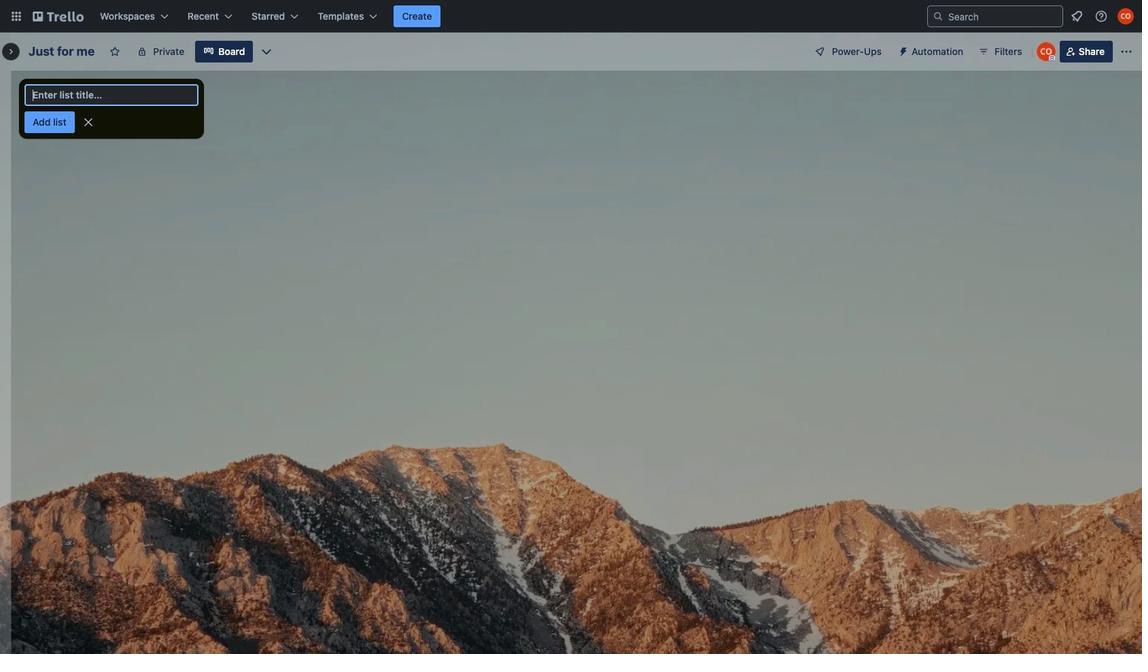 Task type: locate. For each thing, give the bounding box(es) containing it.
back to home image
[[33, 5, 84, 27]]

star or unstar board image
[[110, 46, 121, 57]]

0 notifications image
[[1069, 8, 1085, 24]]

primary element
[[0, 0, 1142, 33]]

open information menu image
[[1095, 10, 1108, 23]]

Search field
[[944, 7, 1063, 26]]

christina overa (christinaovera) image
[[1118, 8, 1134, 24]]

christina overa (christinaovera) image
[[1037, 42, 1056, 61]]

cancel list editing image
[[81, 116, 95, 129]]

sm image
[[893, 41, 912, 60]]

customize views image
[[260, 45, 274, 58]]



Task type: describe. For each thing, give the bounding box(es) containing it.
search image
[[933, 11, 944, 22]]

Enter list title… text field
[[24, 84, 199, 106]]

this member is an admin of this board. image
[[1049, 55, 1055, 61]]

Board name text field
[[22, 41, 101, 63]]

show menu image
[[1120, 45, 1134, 58]]



Task type: vqa. For each thing, say whether or not it's contained in the screenshot.
search 'image'
yes



